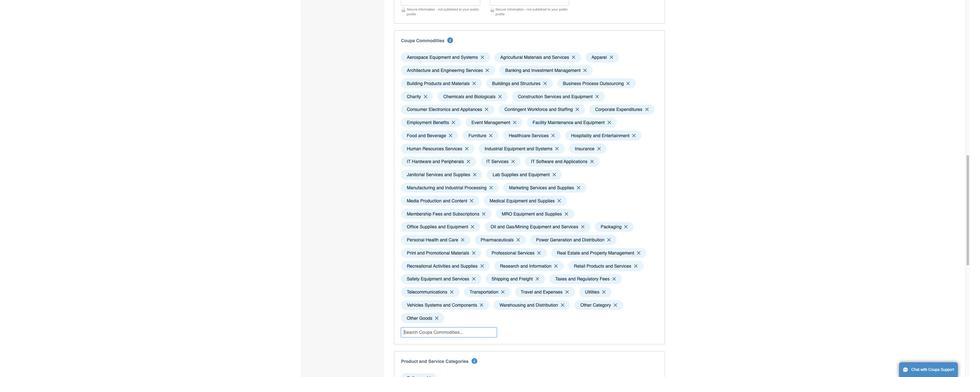 Task type: describe. For each thing, give the bounding box(es) containing it.
other for other goods
[[407, 316, 418, 321]]

systems for aerospace equipment and systems
[[461, 55, 478, 60]]

retail products and services option
[[569, 261, 644, 271]]

health
[[426, 237, 439, 242]]

architecture and engineering services
[[407, 68, 483, 73]]

information for tax id text field
[[419, 7, 435, 11]]

components
[[452, 303, 478, 308]]

and up media production and content option
[[437, 185, 444, 190]]

and inside 'option'
[[563, 94, 571, 99]]

DUNS text field
[[490, 0, 569, 6]]

and right estate
[[582, 250, 589, 255]]

equipment up telecommunications option
[[421, 276, 442, 282]]

information for duns text box
[[507, 7, 524, 11]]

not for duns text box
[[527, 7, 532, 11]]

activities
[[433, 263, 451, 269]]

appliances
[[461, 107, 483, 112]]

warehousing
[[500, 303, 526, 308]]

service
[[429, 359, 445, 364]]

and up mro equipment and supplies
[[529, 198, 537, 203]]

care
[[449, 237, 459, 242]]

supplies right lab on the top right of the page
[[502, 172, 519, 177]]

building
[[407, 81, 423, 86]]

agricultural
[[501, 55, 523, 60]]

product and service categories
[[401, 359, 469, 364]]

selected list box containing aerospace equipment and systems
[[399, 51, 661, 325]]

with
[[921, 367, 928, 372]]

Tax ID text field
[[401, 0, 481, 6]]

services up peripherals in the left of the page
[[445, 146, 463, 151]]

equipment down healthcare
[[504, 146, 526, 151]]

generation
[[550, 237, 573, 242]]

shipping
[[492, 276, 509, 282]]

additional information image
[[472, 358, 478, 364]]

services down facility
[[532, 133, 549, 138]]

marketing services and supplies option
[[504, 183, 587, 193]]

and right travel
[[535, 289, 542, 295]]

0 vertical spatial coupa
[[401, 38, 415, 43]]

charity option
[[401, 92, 433, 101]]

other for other category
[[581, 303, 592, 308]]

entertainment
[[602, 133, 630, 138]]

warehousing and distribution
[[500, 303, 559, 308]]

and left staffing
[[549, 107, 557, 112]]

services down recreational activities and supplies "option"
[[452, 276, 470, 282]]

equipment up architecture and engineering services
[[430, 55, 451, 60]]

staffing
[[558, 107, 573, 112]]

corporate expenditures
[[596, 107, 643, 112]]

food
[[407, 133, 417, 138]]

power
[[537, 237, 549, 242]]

human
[[407, 146, 422, 151]]

coupa inside button
[[929, 367, 940, 372]]

and up "building products and materials"
[[432, 68, 440, 73]]

materials for print and promotional materials
[[451, 250, 470, 255]]

manufacturing and industrial processing option
[[401, 183, 499, 193]]

healthcare services option
[[503, 131, 561, 140]]

shipping and freight option
[[486, 274, 545, 284]]

oil and gas/mining equipment and services
[[491, 224, 579, 229]]

products for retail
[[587, 263, 605, 269]]

equipment up power on the bottom
[[530, 224, 552, 229]]

goods
[[420, 316, 433, 321]]

personal health and care
[[407, 237, 459, 242]]

facility
[[533, 120, 547, 125]]

office supplies and equipment
[[407, 224, 469, 229]]

janitorial services and supplies option
[[401, 170, 483, 180]]

research
[[500, 263, 520, 269]]

expenses
[[543, 289, 563, 295]]

event management
[[472, 120, 511, 125]]

hospitality
[[572, 133, 592, 138]]

and left service
[[419, 359, 427, 364]]

chat with coupa support
[[912, 367, 955, 372]]

secure information - not published to your public profile for tax id text field
[[407, 7, 479, 16]]

distribution inside power generation and distribution option
[[583, 237, 605, 242]]

published for tax id text field
[[444, 7, 458, 11]]

- for tax id text field
[[436, 7, 438, 11]]

it services option
[[481, 157, 521, 167]]

membership
[[407, 211, 432, 216]]

aerospace equipment and systems option
[[401, 52, 490, 62]]

power generation and distribution
[[537, 237, 605, 242]]

corporate expenditures option
[[590, 105, 655, 114]]

office supplies and equipment option
[[401, 222, 481, 232]]

research and information
[[500, 263, 552, 269]]

supplies up health
[[420, 224, 437, 229]]

employment benefits option
[[401, 118, 462, 127]]

chemicals
[[444, 94, 465, 99]]

business process outsourcing option
[[558, 78, 636, 88]]

0 horizontal spatial fees
[[433, 211, 443, 216]]

safety
[[407, 276, 420, 282]]

and right "taxes"
[[569, 276, 576, 282]]

power generation and distribution option
[[531, 235, 617, 245]]

subscriptions
[[453, 211, 480, 216]]

and up marketing on the right
[[520, 172, 528, 177]]

industrial inside option
[[485, 146, 503, 151]]

real
[[557, 250, 567, 255]]

and left "content"
[[443, 198, 451, 203]]

and right print
[[418, 250, 425, 255]]

your for tax id text field
[[463, 7, 470, 11]]

and down chemicals
[[452, 107, 460, 112]]

category
[[593, 303, 612, 308]]

profile for duns text box
[[496, 12, 505, 16]]

services down real estate and property management option
[[615, 263, 632, 269]]

products for building
[[424, 81, 442, 86]]

and up estate
[[574, 237, 581, 242]]

and up generation
[[553, 224, 560, 229]]

information inside option
[[530, 263, 552, 269]]

contingent workforce and staffing option
[[499, 105, 585, 114]]

product
[[401, 359, 418, 364]]

telecommunications
[[407, 289, 448, 295]]

services up medical equipment and supplies option
[[530, 185, 547, 190]]

estate
[[568, 250, 581, 255]]

safety equipment and services option
[[401, 274, 482, 284]]

maintenance
[[548, 120, 574, 125]]

recreational activities and supplies
[[407, 263, 478, 269]]

supplies for janitorial services and supplies
[[453, 172, 471, 177]]

business process outsourcing
[[563, 81, 624, 86]]

oil
[[491, 224, 496, 229]]

chat
[[912, 367, 920, 372]]

business
[[563, 81, 582, 86]]

charity
[[407, 94, 421, 99]]

expenditures
[[617, 107, 643, 112]]

vehicles systems and components option
[[401, 300, 490, 310]]

secure information - not published to your public profile for duns text box
[[496, 7, 568, 16]]

and up 'freight'
[[521, 263, 528, 269]]

promotional
[[426, 250, 450, 255]]

taxes and regulatory fees
[[556, 276, 610, 282]]

apparel
[[592, 55, 607, 60]]

and up banking and investment management option
[[544, 55, 551, 60]]

materials for building products and materials
[[452, 81, 470, 86]]

corporate
[[596, 107, 616, 112]]

building products and materials option
[[401, 78, 482, 88]]

management inside banking and investment management option
[[555, 68, 581, 73]]

manufacturing and industrial processing
[[407, 185, 487, 190]]

telecommunications option
[[401, 287, 460, 297]]

consumer electronics and appliances
[[407, 107, 483, 112]]

equipment down marketing on the right
[[507, 198, 528, 203]]

it hardware and peripherals option
[[401, 157, 476, 167]]

healthcare
[[509, 133, 531, 138]]

other category
[[581, 303, 612, 308]]

materials inside option
[[524, 55, 542, 60]]

processing
[[465, 185, 487, 190]]

services up research and information at the right of page
[[518, 250, 535, 255]]

and right food
[[419, 133, 426, 138]]

benefits
[[433, 120, 449, 125]]

real estate and property management option
[[552, 248, 647, 258]]

human resources services
[[407, 146, 463, 151]]

medical
[[490, 198, 505, 203]]

other category option
[[575, 300, 624, 310]]

resources
[[423, 146, 444, 151]]

software
[[537, 159, 554, 164]]

real estate and property management
[[557, 250, 635, 255]]

and right software
[[555, 159, 563, 164]]

membership fees and subscriptions option
[[401, 209, 492, 219]]

event
[[472, 120, 483, 125]]

published for duns text box
[[533, 7, 547, 11]]

employment benefits
[[407, 120, 449, 125]]

aerospace
[[407, 55, 429, 60]]

consumer electronics and appliances option
[[401, 105, 495, 114]]

your for duns text box
[[552, 7, 558, 11]]

additional information image
[[448, 37, 454, 43]]

supplies for mro equipment and supplies
[[545, 211, 562, 216]]

to for duns text box
[[548, 7, 551, 11]]

support
[[942, 367, 955, 372]]

categories
[[446, 359, 469, 364]]



Task type: locate. For each thing, give the bounding box(es) containing it.
2 selected list box from the top
[[399, 371, 661, 377]]

property
[[591, 250, 607, 255]]

1 horizontal spatial public
[[559, 7, 568, 11]]

information down tax id text field
[[419, 7, 435, 11]]

other
[[581, 303, 592, 308], [407, 316, 418, 321]]

2 vertical spatial materials
[[451, 250, 470, 255]]

1 selected list box from the top
[[399, 51, 661, 325]]

it for it software and applications
[[531, 159, 535, 164]]

1 public from the left
[[471, 7, 479, 11]]

1 secure information - not published to your public profile from the left
[[407, 7, 479, 16]]

packaging option
[[595, 222, 634, 232]]

and left care
[[440, 237, 448, 242]]

secure down tax id text field
[[407, 7, 418, 11]]

0 horizontal spatial products
[[424, 81, 442, 86]]

production
[[421, 198, 442, 203]]

healthcare services
[[509, 133, 549, 138]]

and down membership fees and subscriptions
[[438, 224, 446, 229]]

industrial up "it services"
[[485, 146, 503, 151]]

chemicals and biologicals option
[[438, 92, 508, 101]]

beverage
[[427, 133, 446, 138]]

0 vertical spatial other
[[581, 303, 592, 308]]

1 vertical spatial management
[[485, 120, 511, 125]]

food and beverage
[[407, 133, 446, 138]]

mro
[[502, 211, 513, 216]]

research and information option
[[495, 261, 564, 271]]

2 not from the left
[[527, 7, 532, 11]]

other inside option
[[407, 316, 418, 321]]

1 horizontal spatial distribution
[[583, 237, 605, 242]]

professional services option
[[486, 248, 547, 258]]

services inside "option"
[[492, 159, 509, 164]]

services inside option
[[466, 68, 483, 73]]

industrial equipment and systems option
[[479, 144, 565, 154]]

oil and gas/mining equipment and services option
[[485, 222, 591, 232]]

personal health and care option
[[401, 235, 471, 245]]

1 profile from the left
[[407, 12, 416, 16]]

secure information - not published to your public profile down tax id text field
[[407, 7, 479, 16]]

and down healthcare services option
[[527, 146, 535, 151]]

outsourcing
[[600, 81, 624, 86]]

1 horizontal spatial profile
[[496, 12, 505, 16]]

2 horizontal spatial management
[[609, 250, 635, 255]]

pharmaceuticals option
[[475, 235, 526, 245]]

0 horizontal spatial systems
[[425, 303, 442, 308]]

management inside real estate and property management option
[[609, 250, 635, 255]]

supplies down marketing services and supplies option
[[538, 198, 555, 203]]

and right hospitality
[[593, 133, 601, 138]]

- down duns text box
[[525, 7, 526, 11]]

media
[[407, 198, 419, 203]]

management up retail products and services option
[[609, 250, 635, 255]]

services
[[552, 55, 570, 60], [466, 68, 483, 73], [545, 94, 562, 99], [532, 133, 549, 138], [445, 146, 463, 151], [492, 159, 509, 164], [426, 172, 443, 177], [530, 185, 547, 190], [562, 224, 579, 229], [518, 250, 535, 255], [615, 263, 632, 269], [452, 276, 470, 282]]

1 horizontal spatial information
[[507, 7, 524, 11]]

distribution inside warehousing and distribution option
[[536, 303, 559, 308]]

travel and expenses option
[[515, 287, 575, 297]]

supplies right activities
[[461, 263, 478, 269]]

1 horizontal spatial it
[[487, 159, 491, 164]]

0 horizontal spatial management
[[485, 120, 511, 125]]

content
[[452, 198, 468, 203]]

employment
[[407, 120, 432, 125]]

0 horizontal spatial secure
[[407, 7, 418, 11]]

0 horizontal spatial not
[[438, 7, 443, 11]]

equipment down process
[[572, 94, 593, 99]]

supplies for marketing services and supplies
[[557, 185, 575, 190]]

and down travel
[[527, 303, 535, 308]]

food and beverage option
[[401, 131, 459, 140]]

products inside retail products and services option
[[587, 263, 605, 269]]

0 horizontal spatial industrial
[[445, 185, 464, 190]]

supplies for medical equipment and supplies
[[538, 198, 555, 203]]

and left 'freight'
[[511, 276, 518, 282]]

1 it from the left
[[407, 159, 411, 164]]

furniture
[[469, 133, 487, 138]]

1 vertical spatial other
[[407, 316, 418, 321]]

public for tax id text field
[[471, 7, 479, 11]]

profile for tax id text field
[[407, 12, 416, 16]]

fees up office supplies and equipment
[[433, 211, 443, 216]]

supplies down it software and applications option
[[557, 185, 575, 190]]

1 vertical spatial materials
[[452, 81, 470, 86]]

1 horizontal spatial -
[[525, 7, 526, 11]]

0 horizontal spatial your
[[463, 7, 470, 11]]

packaging
[[601, 224, 622, 229]]

agricultural materials and services option
[[495, 52, 582, 62]]

supplies inside "option"
[[461, 263, 478, 269]]

1 horizontal spatial fees
[[600, 276, 610, 282]]

event management option
[[466, 118, 523, 127]]

services down it hardware and peripherals
[[426, 172, 443, 177]]

distribution down travel and expenses option
[[536, 303, 559, 308]]

not down tax id text field
[[438, 7, 443, 11]]

- for duns text box
[[525, 7, 526, 11]]

1 horizontal spatial coupa
[[929, 367, 940, 372]]

other goods option
[[401, 313, 445, 323]]

mro equipment and supplies
[[502, 211, 562, 216]]

coupa right with at the right of the page
[[929, 367, 940, 372]]

consumer
[[407, 107, 428, 112]]

and left components
[[443, 303, 451, 308]]

0 vertical spatial systems
[[461, 55, 478, 60]]

safety equipment and services
[[407, 276, 470, 282]]

1 horizontal spatial published
[[533, 7, 547, 11]]

1 secure from the left
[[407, 7, 418, 11]]

other down utilities
[[581, 303, 592, 308]]

and right oil
[[498, 224, 505, 229]]

products down the real estate and property management
[[587, 263, 605, 269]]

profile down duns text box
[[496, 12, 505, 16]]

manufacturing
[[407, 185, 436, 190]]

it software and applications option
[[526, 157, 600, 167]]

- down tax id text field
[[436, 7, 438, 11]]

banking and investment management option
[[500, 65, 593, 75]]

and up appliances
[[466, 94, 473, 99]]

and up hospitality
[[575, 120, 583, 125]]

buildings
[[492, 81, 511, 86]]

1 horizontal spatial products
[[587, 263, 605, 269]]

janitorial
[[407, 172, 425, 177]]

and up oil and gas/mining equipment and services option
[[537, 211, 544, 216]]

not for tax id text field
[[438, 7, 443, 11]]

materials up "investment"
[[524, 55, 542, 60]]

fees down retail products and services option
[[600, 276, 610, 282]]

hardware
[[412, 159, 432, 164]]

1 published from the left
[[444, 7, 458, 11]]

management right event
[[485, 120, 511, 125]]

2 - from the left
[[525, 7, 526, 11]]

industrial
[[485, 146, 503, 151], [445, 185, 464, 190]]

utilities option
[[580, 287, 612, 297]]

materials
[[524, 55, 542, 60], [452, 81, 470, 86], [451, 250, 470, 255]]

medical equipment and supplies
[[490, 198, 555, 203]]

janitorial services and supplies
[[407, 172, 471, 177]]

Search Coupa Commodities... field
[[401, 328, 497, 337]]

regulatory
[[577, 276, 599, 282]]

contingent workforce and staffing
[[505, 107, 573, 112]]

1 horizontal spatial not
[[527, 7, 532, 11]]

it for it hardware and peripherals
[[407, 159, 411, 164]]

0 horizontal spatial to
[[459, 7, 462, 11]]

freight
[[519, 276, 533, 282]]

0 vertical spatial fees
[[433, 211, 443, 216]]

services up contingent workforce and staffing option
[[545, 94, 562, 99]]

biologicals
[[475, 94, 496, 99]]

2 vertical spatial systems
[[425, 303, 442, 308]]

0 vertical spatial management
[[555, 68, 581, 73]]

selected list box
[[399, 51, 661, 325], [399, 371, 661, 377]]

0 vertical spatial distribution
[[583, 237, 605, 242]]

facility maintenance and equipment option
[[527, 118, 617, 127]]

process
[[583, 81, 599, 86]]

0 vertical spatial industrial
[[485, 146, 503, 151]]

0 horizontal spatial other
[[407, 316, 418, 321]]

furniture option
[[463, 131, 499, 140]]

management inside event management option
[[485, 120, 511, 125]]

public for duns text box
[[559, 7, 568, 11]]

0 vertical spatial materials
[[524, 55, 542, 60]]

and down real estate and property management option
[[606, 263, 613, 269]]

secure information - not published to your public profile down duns text box
[[496, 7, 568, 16]]

facility maintenance and equipment
[[533, 120, 605, 125]]

industrial inside "option"
[[445, 185, 464, 190]]

0 horizontal spatial coupa
[[401, 38, 415, 43]]

banking
[[506, 68, 522, 73]]

it left software
[[531, 159, 535, 164]]

1 vertical spatial products
[[587, 263, 605, 269]]

supplies
[[453, 172, 471, 177], [502, 172, 519, 177], [557, 185, 575, 190], [538, 198, 555, 203], [545, 211, 562, 216], [420, 224, 437, 229], [461, 263, 478, 269]]

it for it services
[[487, 159, 491, 164]]

apparel option
[[586, 52, 620, 62]]

1 horizontal spatial industrial
[[485, 146, 503, 151]]

and right activities
[[452, 263, 460, 269]]

personal
[[407, 237, 425, 242]]

0 horizontal spatial distribution
[[536, 303, 559, 308]]

industrial up "content"
[[445, 185, 464, 190]]

published
[[444, 7, 458, 11], [533, 7, 547, 11]]

information
[[419, 7, 435, 11], [507, 7, 524, 11], [530, 263, 552, 269]]

0 horizontal spatial profile
[[407, 12, 416, 16]]

systems for industrial equipment and systems
[[536, 146, 553, 151]]

2 horizontal spatial it
[[531, 159, 535, 164]]

1 vertical spatial selected list box
[[399, 371, 661, 377]]

buildings and structures option
[[487, 78, 553, 88]]

1 not from the left
[[438, 7, 443, 11]]

and down software
[[549, 185, 556, 190]]

banking and investment management
[[506, 68, 581, 73]]

secure down duns text box
[[496, 7, 507, 11]]

and down architecture and engineering services option
[[443, 81, 451, 86]]

peripherals
[[442, 159, 464, 164]]

2 your from the left
[[552, 7, 558, 11]]

-
[[436, 7, 438, 11], [525, 7, 526, 11]]

pharmaceuticals
[[481, 237, 514, 242]]

products inside building products and materials option
[[424, 81, 442, 86]]

supplies up oil and gas/mining equipment and services option
[[545, 211, 562, 216]]

not down duns text box
[[527, 7, 532, 11]]

products down architecture and engineering services
[[424, 81, 442, 86]]

print and promotional materials option
[[401, 248, 482, 258]]

1 your from the left
[[463, 7, 470, 11]]

equipment inside option
[[584, 120, 605, 125]]

agricultural materials and services
[[501, 55, 570, 60]]

materials up chemicals
[[452, 81, 470, 86]]

vehicles systems and components
[[407, 303, 478, 308]]

2 vertical spatial management
[[609, 250, 635, 255]]

supplies down peripherals in the left of the page
[[453, 172, 471, 177]]

vehicles
[[407, 303, 424, 308]]

commodities
[[416, 38, 445, 43]]

marketing
[[509, 185, 529, 190]]

1 to from the left
[[459, 7, 462, 11]]

management up business on the right top
[[555, 68, 581, 73]]

it services
[[487, 159, 509, 164]]

equipment down medical equipment and supplies option
[[514, 211, 535, 216]]

medical equipment and supplies option
[[484, 196, 567, 206]]

systems down telecommunications option
[[425, 303, 442, 308]]

2 horizontal spatial information
[[530, 263, 552, 269]]

published down duns text box
[[533, 7, 547, 11]]

construction
[[518, 94, 543, 99]]

and down banking
[[512, 81, 519, 86]]

it left the hardware
[[407, 159, 411, 164]]

and right banking
[[523, 68, 531, 73]]

1 vertical spatial systems
[[536, 146, 553, 151]]

and up staffing
[[563, 94, 571, 99]]

workforce
[[528, 107, 548, 112]]

and up engineering
[[452, 55, 460, 60]]

it down furniture option
[[487, 159, 491, 164]]

lab
[[493, 172, 500, 177]]

0 horizontal spatial -
[[436, 7, 438, 11]]

secure for duns text box
[[496, 7, 507, 11]]

print and promotional materials
[[407, 250, 470, 255]]

construction services and equipment option
[[513, 92, 605, 101]]

systems up software
[[536, 146, 553, 151]]

your down tax id text field
[[463, 7, 470, 11]]

0 horizontal spatial published
[[444, 7, 458, 11]]

utilities
[[585, 289, 600, 295]]

2 horizontal spatial systems
[[536, 146, 553, 151]]

systems up engineering
[[461, 55, 478, 60]]

taxes and regulatory fees option
[[550, 274, 622, 284]]

2 published from the left
[[533, 7, 547, 11]]

insurance option
[[570, 144, 607, 154]]

services up banking and investment management option
[[552, 55, 570, 60]]

and down recreational activities and supplies "option"
[[444, 276, 451, 282]]

equipment up marketing services and supplies
[[529, 172, 550, 177]]

fees
[[433, 211, 443, 216], [600, 276, 610, 282]]

it hardware and peripherals
[[407, 159, 464, 164]]

0 horizontal spatial public
[[471, 7, 479, 11]]

lab supplies and equipment option
[[487, 170, 562, 180]]

0 horizontal spatial secure information - not published to your public profile
[[407, 7, 479, 16]]

secure for tax id text field
[[407, 7, 418, 11]]

1 horizontal spatial your
[[552, 7, 558, 11]]

travel and expenses
[[521, 289, 563, 295]]

it inside "option"
[[487, 159, 491, 164]]

1 vertical spatial coupa
[[929, 367, 940, 372]]

secure
[[407, 7, 418, 11], [496, 7, 507, 11]]

services up power generation and distribution
[[562, 224, 579, 229]]

1 horizontal spatial systems
[[461, 55, 478, 60]]

supplies for recreational activities and supplies
[[461, 263, 478, 269]]

chat with coupa support button
[[900, 362, 959, 377]]

and up manufacturing and industrial processing
[[445, 172, 452, 177]]

professional services
[[492, 250, 535, 255]]

information down duns text box
[[507, 7, 524, 11]]

media production and content option
[[401, 196, 480, 206]]

1 - from the left
[[436, 7, 438, 11]]

3 it from the left
[[531, 159, 535, 164]]

equipment inside 'option'
[[572, 94, 593, 99]]

1 vertical spatial fees
[[600, 276, 610, 282]]

option
[[401, 373, 437, 377]]

1 horizontal spatial other
[[581, 303, 592, 308]]

2 profile from the left
[[496, 12, 505, 16]]

it
[[407, 159, 411, 164], [487, 159, 491, 164], [531, 159, 535, 164]]

other goods
[[407, 316, 433, 321]]

0 vertical spatial products
[[424, 81, 442, 86]]

taxes
[[556, 276, 567, 282]]

to for tax id text field
[[459, 7, 462, 11]]

architecture and engineering services option
[[401, 65, 495, 75]]

2 it from the left
[[487, 159, 491, 164]]

distribution up the real estate and property management
[[583, 237, 605, 242]]

construction services and equipment
[[518, 94, 593, 99]]

media production and content
[[407, 198, 468, 203]]

equipment up care
[[447, 224, 469, 229]]

materials down care
[[451, 250, 470, 255]]

0 vertical spatial selected list box
[[399, 51, 661, 325]]

1 horizontal spatial management
[[555, 68, 581, 73]]

gas/mining
[[506, 224, 529, 229]]

profile up coupa commodities
[[407, 12, 416, 16]]

human resources services option
[[401, 144, 475, 154]]

hospitality and entertainment
[[572, 133, 630, 138]]

travel
[[521, 289, 533, 295]]

0 horizontal spatial information
[[419, 7, 435, 11]]

hospitality and entertainment option
[[566, 131, 642, 140]]

information up 'freight'
[[530, 263, 552, 269]]

1 horizontal spatial secure
[[496, 7, 507, 11]]

0 horizontal spatial it
[[407, 159, 411, 164]]

coupa commodities
[[401, 38, 445, 43]]

1 horizontal spatial secure information - not published to your public profile
[[496, 7, 568, 16]]

applications
[[564, 159, 588, 164]]

other inside option
[[581, 303, 592, 308]]

warehousing and distribution option
[[494, 300, 571, 310]]

transportation
[[470, 289, 499, 295]]

investment
[[532, 68, 554, 73]]

1 vertical spatial distribution
[[536, 303, 559, 308]]

recreational activities and supplies option
[[401, 261, 490, 271]]

mro equipment and supplies option
[[496, 209, 574, 219]]

1 vertical spatial industrial
[[445, 185, 464, 190]]

2 secure information - not published to your public profile from the left
[[496, 7, 568, 16]]

coupa up aerospace
[[401, 38, 415, 43]]

2 public from the left
[[559, 7, 568, 11]]

services right engineering
[[466, 68, 483, 73]]

2 secure from the left
[[496, 7, 507, 11]]

your down duns text box
[[552, 7, 558, 11]]

professional
[[492, 250, 517, 255]]

2 to from the left
[[548, 7, 551, 11]]

aerospace equipment and systems
[[407, 55, 478, 60]]

office
[[407, 224, 419, 229]]

recreational
[[407, 263, 432, 269]]

and down human resources services option
[[433, 159, 440, 164]]

1 horizontal spatial to
[[548, 7, 551, 11]]

and up office supplies and equipment option
[[444, 211, 452, 216]]

marketing services and supplies
[[509, 185, 575, 190]]

retail
[[574, 263, 586, 269]]

coupa
[[401, 38, 415, 43], [929, 367, 940, 372]]

transportation option
[[464, 287, 511, 297]]



Task type: vqa. For each thing, say whether or not it's contained in the screenshot.
the and inside marketing services and supplies option
yes



